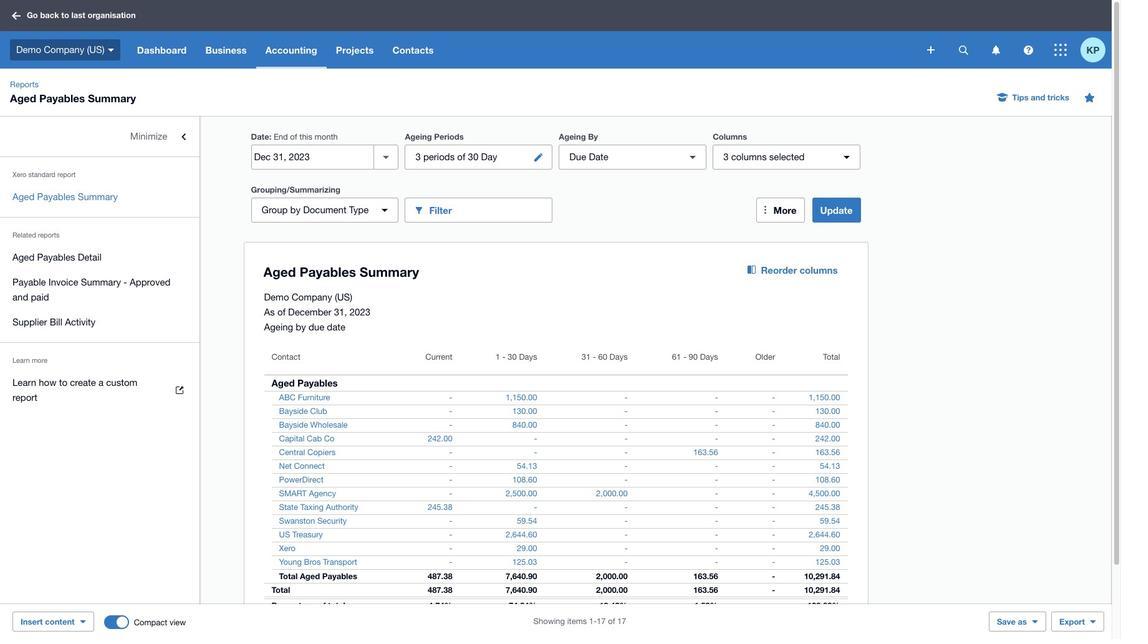 Task type: vqa. For each thing, say whether or not it's contained in the screenshot.


Task type: locate. For each thing, give the bounding box(es) containing it.
1 125.03 from the left
[[513, 558, 537, 567]]

to inside go back to last organisation 'link'
[[61, 10, 69, 20]]

1 horizontal spatial columns
[[800, 264, 838, 276]]

1 vertical spatial 7,640.90
[[506, 585, 537, 595]]

1 vertical spatial 2,000.00
[[596, 571, 628, 581]]

245.38 link
[[420, 501, 460, 514], [808, 501, 848, 514]]

payables up furniture
[[297, 377, 338, 389]]

smart
[[279, 489, 307, 498]]

capital cab co link
[[264, 433, 342, 445]]

1 487.38 from the top
[[428, 571, 453, 581]]

1,150.00 link down 1 - 30 days
[[498, 392, 545, 404]]

total inside total button
[[823, 352, 840, 362]]

1 242.00 link from the left
[[420, 433, 460, 445]]

1 vertical spatial company
[[292, 292, 332, 303]]

date left the end
[[251, 132, 269, 142]]

insert
[[21, 617, 43, 627]]

state taxing authority link
[[264, 501, 366, 514]]

go back to last organisation
[[27, 10, 136, 20]]

1 horizontal spatial 30
[[508, 352, 517, 362]]

compact
[[134, 618, 167, 627]]

of right as
[[277, 307, 286, 317]]

0 vertical spatial learn
[[12, 357, 30, 364]]

bayside up capital
[[279, 420, 308, 430]]

108.60 up 2,500.00
[[513, 475, 537, 485]]

2 245.38 from the left
[[816, 503, 840, 512]]

1 1,150.00 from the left
[[506, 393, 537, 402]]

capital
[[279, 434, 305, 443]]

1 vertical spatial columns
[[800, 264, 838, 276]]

0 vertical spatial 2,000.00
[[596, 489, 628, 498]]

0 horizontal spatial 59.54 link
[[510, 515, 545, 528]]

date right due
[[589, 152, 609, 162]]

0 horizontal spatial 840.00 link
[[505, 419, 545, 432]]

1 horizontal spatial 54.13 link
[[813, 460, 848, 473]]

learn how to create a custom report
[[12, 377, 137, 403]]

1 horizontal spatial days
[[610, 352, 628, 362]]

2,644.60 down 2,500.00 link
[[506, 530, 537, 540]]

1 horizontal spatial 17
[[618, 617, 627, 626]]

Report title field
[[260, 258, 718, 287]]

0 horizontal spatial and
[[12, 292, 28, 303]]

and down payable
[[12, 292, 28, 303]]

svg image down organisation
[[108, 48, 114, 52]]

1 245.38 from the left
[[428, 503, 453, 512]]

1 vertical spatial (us)
[[335, 292, 353, 303]]

filter
[[429, 204, 452, 215]]

xero standard report
[[12, 171, 76, 178]]

1 vertical spatial learn
[[12, 377, 36, 388]]

2 245.38 link from the left
[[808, 501, 848, 514]]

90
[[689, 352, 698, 362]]

2 242.00 from the left
[[816, 434, 840, 443]]

1 2,644.60 link from the left
[[498, 529, 545, 541]]

108.60 link up 2,500.00
[[505, 474, 545, 487]]

report inside learn how to create a custom report
[[12, 392, 37, 403]]

29.00 link
[[510, 543, 545, 555], [813, 543, 848, 555]]

0 horizontal spatial 125.03 link
[[505, 556, 545, 569]]

ageing down as
[[264, 322, 293, 332]]

1 horizontal spatial 108.60
[[816, 475, 840, 485]]

us treasury
[[279, 530, 323, 540]]

bayside down abc
[[279, 407, 308, 416]]

2 7,640.90 from the top
[[506, 585, 537, 595]]

bayside for bayside club
[[279, 407, 308, 416]]

2 840.00 from the left
[[816, 420, 840, 430]]

svg image
[[1055, 44, 1067, 56], [959, 45, 968, 55], [992, 45, 1000, 55], [1024, 45, 1033, 55], [927, 46, 935, 54]]

aged down related
[[12, 252, 34, 263]]

(us) down go back to last organisation
[[87, 44, 105, 55]]

of
[[290, 132, 297, 142], [457, 152, 466, 162], [277, 307, 286, 317], [318, 601, 326, 611], [608, 617, 615, 626]]

approved
[[130, 277, 171, 288]]

to right how
[[59, 377, 67, 388]]

supplier
[[12, 317, 47, 327]]

state taxing authority
[[279, 503, 359, 512]]

840.00 for second 840.00 link from the right
[[513, 420, 537, 430]]

1 7,640.90 from the top
[[506, 571, 537, 581]]

minimize button
[[0, 124, 200, 149]]

3 for 3 columns selected
[[724, 152, 729, 162]]

payables for aged payables detail
[[37, 252, 75, 263]]

1,150.00
[[506, 393, 537, 402], [809, 393, 840, 402]]

compact view
[[134, 618, 186, 627]]

(us) for demo company (us)
[[87, 44, 105, 55]]

treasury
[[292, 530, 323, 540]]

summary inside payable invoice summary - approved and paid
[[81, 277, 121, 288]]

banner containing kp
[[0, 0, 1112, 69]]

1 horizontal spatial 242.00 link
[[808, 433, 848, 445]]

1 horizontal spatial 163.56 link
[[808, 447, 848, 459]]

payables down reports 'link'
[[39, 92, 85, 105]]

1 horizontal spatial 2,644.60 link
[[801, 529, 848, 541]]

3 down columns
[[724, 152, 729, 162]]

1 130.00 link from the left
[[505, 405, 545, 418]]

due date button
[[559, 145, 707, 170]]

2 29.00 link from the left
[[813, 543, 848, 555]]

accounting button
[[256, 31, 327, 69]]

ageing for ageing periods
[[405, 132, 432, 142]]

(us) inside 'popup button'
[[87, 44, 105, 55]]

0 horizontal spatial 30
[[468, 152, 479, 162]]

of left total
[[318, 601, 326, 611]]

svg image left 'go'
[[12, 12, 21, 20]]

0 vertical spatial to
[[61, 10, 69, 20]]

to left 'last'
[[61, 10, 69, 20]]

of inside demo company (us) as of december 31, 2023 ageing by due date
[[277, 307, 286, 317]]

125.03 link up 100.00%
[[808, 556, 848, 569]]

demo inside 'popup button'
[[16, 44, 41, 55]]

columns down columns
[[731, 152, 767, 162]]

59.54 link down the 4,500.00 link
[[813, 515, 848, 528]]

2 108.60 from the left
[[816, 475, 840, 485]]

columns for reorder
[[800, 264, 838, 276]]

days right 60 in the bottom of the page
[[610, 352, 628, 362]]

125.03 up 74.24%
[[513, 558, 537, 567]]

report
[[57, 171, 76, 178], [12, 392, 37, 403]]

840.00 link
[[505, 419, 545, 432], [808, 419, 848, 432]]

demo up as
[[264, 292, 289, 303]]

0 horizontal spatial columns
[[731, 152, 767, 162]]

payables inside "reports aged payables summary"
[[39, 92, 85, 105]]

days right 1
[[519, 352, 537, 362]]

0 vertical spatial xero
[[12, 171, 26, 178]]

1 3 from the left
[[416, 152, 421, 162]]

by
[[588, 132, 598, 142]]

108.60 link up 4,500.00
[[808, 474, 848, 487]]

125.03 link up 74.24%
[[505, 556, 545, 569]]

0 vertical spatial svg image
[[12, 12, 21, 20]]

go
[[27, 10, 38, 20]]

0 vertical spatial company
[[44, 44, 84, 55]]

0 vertical spatial 487.38
[[428, 571, 453, 581]]

7,640.90
[[506, 571, 537, 581], [506, 585, 537, 595]]

1 horizontal spatial 2,644.60
[[809, 530, 840, 540]]

1 horizontal spatial 125.03
[[816, 558, 840, 567]]

29.00 down the 4,500.00 link
[[820, 544, 840, 553]]

2 vertical spatial 2,000.00
[[596, 585, 628, 595]]

130.00
[[513, 407, 537, 416], [816, 407, 840, 416]]

grouping/summarizing
[[251, 185, 341, 195]]

supplier bill activity
[[12, 317, 95, 327]]

content
[[45, 617, 75, 627]]

smart agency link
[[264, 488, 344, 500]]

74.24%
[[509, 601, 537, 611]]

0 horizontal spatial 130.00
[[513, 407, 537, 416]]

1 59.54 from the left
[[517, 516, 537, 526]]

0 horizontal spatial xero
[[12, 171, 26, 178]]

2 163.56 link from the left
[[808, 447, 848, 459]]

aged for aged payables summary
[[12, 191, 34, 202]]

130.00 for first the 130.00 link from the right
[[816, 407, 840, 416]]

0 vertical spatial (us)
[[87, 44, 105, 55]]

0 vertical spatial total
[[823, 352, 840, 362]]

1 vertical spatial total
[[279, 571, 298, 581]]

0 horizontal spatial 242.00
[[428, 434, 453, 443]]

1 horizontal spatial 125.03 link
[[808, 556, 848, 569]]

0 horizontal spatial 2,644.60 link
[[498, 529, 545, 541]]

columns
[[731, 152, 767, 162], [800, 264, 838, 276]]

aged up abc
[[272, 377, 295, 389]]

ageing by
[[559, 132, 598, 142]]

2 17 from the left
[[618, 617, 627, 626]]

more
[[774, 205, 797, 216]]

1 horizontal spatial 29.00
[[820, 544, 840, 553]]

0 horizontal spatial 1,150.00
[[506, 393, 537, 402]]

update button
[[812, 198, 861, 223]]

2 1,150.00 from the left
[[809, 393, 840, 402]]

3 2,000.00 from the top
[[596, 585, 628, 595]]

group by document type
[[262, 205, 369, 215]]

130.00 link
[[505, 405, 545, 418], [808, 405, 848, 418]]

aged inside "reports aged payables summary"
[[10, 92, 36, 105]]

1,150.00 for second 1,150.00 link from right
[[506, 393, 537, 402]]

by down the grouping/summarizing
[[290, 205, 301, 215]]

net
[[279, 462, 292, 471]]

xero left standard
[[12, 171, 26, 178]]

1 horizontal spatial 1,150.00 link
[[801, 392, 848, 404]]

1 horizontal spatial 108.60 link
[[808, 474, 848, 487]]

demo inside demo company (us) as of december 31, 2023 ageing by due date
[[264, 292, 289, 303]]

of left this
[[290, 132, 297, 142]]

abc furniture
[[279, 393, 330, 402]]

summary down minimize button
[[78, 191, 118, 202]]

report up aged payables summary
[[57, 171, 76, 178]]

of right periods
[[457, 152, 466, 162]]

1 learn from the top
[[12, 357, 30, 364]]

1 horizontal spatial ageing
[[405, 132, 432, 142]]

1 horizontal spatial company
[[292, 292, 332, 303]]

0 horizontal spatial 130.00 link
[[505, 405, 545, 418]]

1 vertical spatial and
[[12, 292, 28, 303]]

1 vertical spatial bayside
[[279, 420, 308, 430]]

125.03 for 1st 125.03 link
[[513, 558, 537, 567]]

wholesale
[[310, 420, 348, 430]]

61 - 90 days
[[672, 352, 718, 362]]

dashboard
[[137, 44, 187, 56]]

0 horizontal spatial 59.54
[[517, 516, 537, 526]]

paid
[[31, 292, 49, 303]]

0 horizontal spatial 245.38 link
[[420, 501, 460, 514]]

report down learn more
[[12, 392, 37, 403]]

2 3 from the left
[[724, 152, 729, 162]]

xero down us
[[279, 544, 296, 553]]

0 horizontal spatial 17
[[597, 617, 606, 626]]

0 horizontal spatial 29.00
[[517, 544, 537, 553]]

54.13 link
[[510, 460, 545, 473], [813, 460, 848, 473]]

108.60 link
[[505, 474, 545, 487], [808, 474, 848, 487]]

0 horizontal spatial 54.13
[[517, 462, 537, 471]]

1 horizontal spatial 245.38 link
[[808, 501, 848, 514]]

tips and tricks button
[[990, 87, 1077, 107]]

3
[[416, 152, 421, 162], [724, 152, 729, 162]]

(us) inside demo company (us) as of december 31, 2023 ageing by due date
[[335, 292, 353, 303]]

59.54 link down 2,500.00 link
[[510, 515, 545, 528]]

abc
[[279, 393, 296, 402]]

0 horizontal spatial (us)
[[87, 44, 105, 55]]

ageing up periods
[[405, 132, 432, 142]]

learn more
[[12, 357, 47, 364]]

summary inside "reports aged payables summary"
[[88, 92, 136, 105]]

1 130.00 from the left
[[513, 407, 537, 416]]

1 vertical spatial report
[[12, 392, 37, 403]]

0 horizontal spatial ageing
[[264, 322, 293, 332]]

30 left day
[[468, 152, 479, 162]]

1 108.60 from the left
[[513, 475, 537, 485]]

130.00 down total button
[[816, 407, 840, 416]]

1 horizontal spatial 3
[[724, 152, 729, 162]]

10,291.84 for total
[[804, 585, 840, 595]]

54.13 up 2,500.00
[[517, 462, 537, 471]]

0 vertical spatial demo
[[16, 44, 41, 55]]

aged payables
[[272, 377, 338, 389]]

svg image
[[12, 12, 21, 20], [108, 48, 114, 52]]

1 vertical spatial summary
[[78, 191, 118, 202]]

0 horizontal spatial days
[[519, 352, 537, 362]]

10,291.84
[[804, 571, 840, 581], [804, 585, 840, 595]]

0 horizontal spatial 108.60
[[513, 475, 537, 485]]

2,644.60
[[506, 530, 537, 540], [809, 530, 840, 540]]

0 vertical spatial by
[[290, 205, 301, 215]]

of inside date : end of this month
[[290, 132, 297, 142]]

0 horizontal spatial 245.38
[[428, 503, 453, 512]]

by inside popup button
[[290, 205, 301, 215]]

163.56 link
[[686, 447, 726, 459], [808, 447, 848, 459]]

30 inside 3 periods of 30 day button
[[468, 152, 479, 162]]

3 left periods
[[416, 152, 421, 162]]

insert content button
[[12, 612, 94, 632]]

1 1,150.00 link from the left
[[498, 392, 545, 404]]

xero inside report output element
[[279, 544, 296, 553]]

130.00 for second the 130.00 link from right
[[513, 407, 537, 416]]

group
[[262, 205, 288, 215]]

2 2,644.60 link from the left
[[801, 529, 848, 541]]

1 horizontal spatial 59.54 link
[[813, 515, 848, 528]]

ageing left by
[[559, 132, 586, 142]]

more button
[[756, 198, 805, 223]]

1 horizontal spatial 242.00
[[816, 434, 840, 443]]

0 vertical spatial report
[[57, 171, 76, 178]]

54.13 link up 2,500.00
[[510, 460, 545, 473]]

summary up minimize button
[[88, 92, 136, 105]]

go back to last organisation link
[[7, 5, 143, 27]]

columns inside button
[[800, 264, 838, 276]]

payables down transport
[[322, 571, 357, 581]]

54.13 up 4,500.00
[[820, 462, 840, 471]]

net connect link
[[264, 460, 332, 473]]

1 horizontal spatial xero
[[279, 544, 296, 553]]

29.00 link down the 4,500.00 link
[[813, 543, 848, 555]]

2 2,000.00 from the top
[[596, 571, 628, 581]]

group by document type button
[[251, 198, 399, 223]]

130.00 link down 1 - 30 days
[[505, 405, 545, 418]]

2,644.60 link down the 4,500.00 link
[[801, 529, 848, 541]]

2 54.13 from the left
[[820, 462, 840, 471]]

1 29.00 from the left
[[517, 544, 537, 553]]

xero for xero
[[279, 544, 296, 553]]

days right 90
[[700, 352, 718, 362]]

2 10,291.84 from the top
[[804, 585, 840, 595]]

company inside 'popup button'
[[44, 44, 84, 55]]

3 days from the left
[[700, 352, 718, 362]]

54.13 link up 4,500.00
[[813, 460, 848, 473]]

transport
[[323, 558, 357, 567]]

-
[[124, 277, 127, 288], [503, 352, 506, 362], [593, 352, 596, 362], [684, 352, 687, 362], [449, 393, 453, 402], [625, 393, 628, 402], [715, 393, 718, 402], [772, 393, 775, 402], [449, 407, 453, 416], [625, 407, 628, 416], [715, 407, 718, 416], [772, 407, 775, 416], [449, 420, 453, 430], [625, 420, 628, 430], [715, 420, 718, 430], [772, 420, 775, 430], [534, 434, 537, 443], [625, 434, 628, 443], [715, 434, 718, 443], [772, 434, 775, 443], [449, 448, 453, 457], [534, 448, 537, 457], [625, 448, 628, 457], [772, 448, 775, 457], [449, 462, 453, 471], [625, 462, 628, 471], [715, 462, 718, 471], [772, 462, 775, 471], [449, 475, 453, 485], [625, 475, 628, 485], [715, 475, 718, 485], [772, 475, 775, 485], [449, 489, 453, 498], [715, 489, 718, 498], [772, 489, 775, 498], [534, 503, 537, 512], [625, 503, 628, 512], [715, 503, 718, 512], [772, 503, 775, 512], [449, 516, 453, 526], [625, 516, 628, 526], [715, 516, 718, 526], [772, 516, 775, 526], [449, 530, 453, 540], [625, 530, 628, 540], [715, 530, 718, 540], [772, 530, 775, 540], [449, 544, 453, 553], [625, 544, 628, 553], [715, 544, 718, 553], [772, 544, 775, 553], [449, 558, 453, 567], [625, 558, 628, 567], [715, 558, 718, 567], [772, 558, 775, 567], [772, 571, 775, 581], [772, 585, 775, 595], [772, 601, 775, 611]]

days for 61 - 90 days
[[700, 352, 718, 362]]

2 days from the left
[[610, 352, 628, 362]]

company
[[44, 44, 84, 55], [292, 292, 332, 303]]

1 days from the left
[[519, 352, 537, 362]]

0 vertical spatial and
[[1031, 92, 1046, 102]]

- link
[[442, 392, 460, 404], [617, 392, 635, 404], [708, 392, 726, 404], [765, 392, 783, 404], [442, 405, 460, 418], [617, 405, 635, 418], [708, 405, 726, 418], [765, 405, 783, 418], [442, 419, 460, 432], [617, 419, 635, 432], [708, 419, 726, 432], [765, 419, 783, 432], [527, 433, 545, 445], [617, 433, 635, 445], [708, 433, 726, 445], [765, 433, 783, 445], [442, 447, 460, 459], [527, 447, 545, 459], [617, 447, 635, 459], [765, 447, 783, 459], [442, 460, 460, 473], [617, 460, 635, 473], [708, 460, 726, 473], [765, 460, 783, 473], [442, 474, 460, 487], [617, 474, 635, 487], [708, 474, 726, 487], [765, 474, 783, 487], [442, 488, 460, 500], [708, 488, 726, 500], [765, 488, 783, 500], [527, 501, 545, 514], [617, 501, 635, 514], [708, 501, 726, 514], [765, 501, 783, 514], [442, 515, 460, 528], [617, 515, 635, 528], [708, 515, 726, 528], [765, 515, 783, 528], [442, 529, 460, 541], [617, 529, 635, 541], [708, 529, 726, 541], [765, 529, 783, 541], [442, 543, 460, 555], [617, 543, 635, 555], [708, 543, 726, 555], [765, 543, 783, 555], [442, 556, 460, 569], [617, 556, 635, 569], [708, 556, 726, 569], [765, 556, 783, 569]]

1 horizontal spatial svg image
[[108, 48, 114, 52]]

130.00 link down total button
[[808, 405, 848, 418]]

activity
[[65, 317, 95, 327]]

2 learn from the top
[[12, 377, 36, 388]]

1 242.00 from the left
[[428, 434, 453, 443]]

1 horizontal spatial 245.38
[[816, 503, 840, 512]]

7,640.90 for total aged payables
[[506, 571, 537, 581]]

1 bayside from the top
[[279, 407, 308, 416]]

aged down standard
[[12, 191, 34, 202]]

and inside button
[[1031, 92, 1046, 102]]

30
[[468, 152, 479, 162], [508, 352, 517, 362]]

date : end of this month
[[251, 132, 338, 142]]

contacts
[[393, 44, 434, 56]]

bros
[[304, 558, 321, 567]]

0 horizontal spatial 2,644.60
[[506, 530, 537, 540]]

1 840.00 from the left
[[513, 420, 537, 430]]

1,150.00 link down total button
[[801, 392, 848, 404]]

banner
[[0, 0, 1112, 69]]

59.54 down 2,500.00 link
[[517, 516, 537, 526]]

by left the due
[[296, 322, 306, 332]]

0 vertical spatial columns
[[731, 152, 767, 162]]

1 vertical spatial to
[[59, 377, 67, 388]]

columns
[[713, 132, 747, 142]]

2 bayside from the top
[[279, 420, 308, 430]]

svg image inside demo company (us) 'popup button'
[[108, 48, 114, 52]]

and
[[1031, 92, 1046, 102], [12, 292, 28, 303]]

export
[[1060, 617, 1085, 627]]

1 10,291.84 from the top
[[804, 571, 840, 581]]

1 vertical spatial svg image
[[108, 48, 114, 52]]

1 horizontal spatial 130.00 link
[[808, 405, 848, 418]]

2 59.54 link from the left
[[813, 515, 848, 528]]

0 horizontal spatial svg image
[[12, 12, 21, 20]]

125.03
[[513, 558, 537, 567], [816, 558, 840, 567]]

payables for aged payables summary
[[37, 191, 75, 202]]

1 2,644.60 from the left
[[506, 530, 537, 540]]

young bros transport link
[[264, 556, 365, 569]]

1 horizontal spatial 130.00
[[816, 407, 840, 416]]

1 horizontal spatial 840.00
[[816, 420, 840, 430]]

1 54.13 from the left
[[517, 462, 537, 471]]

company inside demo company (us) as of december 31, 2023 ageing by due date
[[292, 292, 332, 303]]

2 130.00 link from the left
[[808, 405, 848, 418]]

29.00 link down 2,500.00 link
[[510, 543, 545, 555]]

powerdirect link
[[264, 474, 331, 487]]

0 horizontal spatial demo
[[16, 44, 41, 55]]

1 horizontal spatial 54.13
[[820, 462, 840, 471]]

- inside payable invoice summary - approved and paid
[[124, 277, 127, 288]]

accounting
[[265, 44, 317, 56]]

payables down xero standard report
[[37, 191, 75, 202]]

columns right the reorder at the top of the page
[[800, 264, 838, 276]]

0 horizontal spatial report
[[12, 392, 37, 403]]

summary for payables
[[78, 191, 118, 202]]

payables down reports
[[37, 252, 75, 263]]

and right tips
[[1031, 92, 1046, 102]]

2 horizontal spatial ageing
[[559, 132, 586, 142]]

(us) up 31,
[[335, 292, 353, 303]]

29.00 down 2,500.00 link
[[517, 544, 537, 553]]

aged for aged payables detail
[[12, 252, 34, 263]]

company up december
[[292, 292, 332, 303]]

showing items 1-17 of 17
[[534, 617, 627, 626]]

0 horizontal spatial company
[[44, 44, 84, 55]]

125.03 up 100.00%
[[816, 558, 840, 567]]

learn inside learn how to create a custom report
[[12, 377, 36, 388]]

59.54 down the 4,500.00 link
[[820, 516, 840, 526]]

due date
[[570, 152, 609, 162]]

2 130.00 from the left
[[816, 407, 840, 416]]

authority
[[326, 503, 359, 512]]

demo down 'go'
[[16, 44, 41, 55]]

bayside club
[[279, 407, 327, 416]]

0 horizontal spatial 242.00 link
[[420, 433, 460, 445]]

30 inside '1 - 30 days' button
[[508, 352, 517, 362]]

130.00 down 1 - 30 days
[[513, 407, 537, 416]]

to inside learn how to create a custom report
[[59, 377, 67, 388]]

2 125.03 from the left
[[816, 558, 840, 567]]

1 horizontal spatial 59.54
[[820, 516, 840, 526]]

1 horizontal spatial 840.00 link
[[808, 419, 848, 432]]

1 vertical spatial by
[[296, 322, 306, 332]]

0 horizontal spatial 163.56 link
[[686, 447, 726, 459]]

save
[[997, 617, 1016, 627]]

company for demo company (us)
[[44, 44, 84, 55]]

1 163.56 link from the left
[[686, 447, 726, 459]]

1 horizontal spatial (us)
[[335, 292, 353, 303]]

abc furniture link
[[264, 392, 338, 404]]

days
[[519, 352, 537, 362], [610, 352, 628, 362], [700, 352, 718, 362]]

30 right 1
[[508, 352, 517, 362]]

svg image inside go back to last organisation 'link'
[[12, 12, 21, 20]]

1,150.00 down 1 - 30 days
[[506, 393, 537, 402]]

1,150.00 down total button
[[809, 393, 840, 402]]

learn left more
[[12, 357, 30, 364]]

1 17 from the left
[[597, 617, 606, 626]]

0 horizontal spatial 108.60 link
[[505, 474, 545, 487]]

54.13
[[517, 462, 537, 471], [820, 462, 840, 471]]

2,644.60 down the 4,500.00 link
[[809, 530, 840, 540]]

1 horizontal spatial 1,150.00
[[809, 393, 840, 402]]

2 487.38 from the top
[[428, 585, 453, 595]]

0 horizontal spatial 54.13 link
[[510, 460, 545, 473]]

demo for demo company (us)
[[16, 44, 41, 55]]

2,644.60 link down 2,500.00 link
[[498, 529, 545, 541]]

bayside
[[279, 407, 308, 416], [279, 420, 308, 430]]

1 245.38 link from the left
[[420, 501, 460, 514]]

company down go back to last organisation 'link' at the top left
[[44, 44, 84, 55]]

1 horizontal spatial and
[[1031, 92, 1046, 102]]

1 59.54 link from the left
[[510, 515, 545, 528]]

summary down aged payables detail link
[[81, 277, 121, 288]]

1 vertical spatial 10,291.84
[[804, 585, 840, 595]]

of inside report output element
[[318, 601, 326, 611]]

0 vertical spatial 7,640.90
[[506, 571, 537, 581]]

summary inside aged payables summary link
[[78, 191, 118, 202]]

aged down reports 'link'
[[10, 92, 36, 105]]

2 2,644.60 from the left
[[809, 530, 840, 540]]

3 inside 3 periods of 30 day button
[[416, 152, 421, 162]]

date inside popup button
[[589, 152, 609, 162]]

1 vertical spatial 30
[[508, 352, 517, 362]]

to
[[61, 10, 69, 20], [59, 377, 67, 388]]

learn down learn more
[[12, 377, 36, 388]]

108.60 up 4,500.00
[[816, 475, 840, 485]]

1 horizontal spatial demo
[[264, 292, 289, 303]]



Task type: describe. For each thing, give the bounding box(es) containing it.
connect
[[294, 462, 325, 471]]

(us) for demo company (us) as of december 31, 2023 ageing by due date
[[335, 292, 353, 303]]

projects button
[[327, 31, 383, 69]]

aged payables detail
[[12, 252, 102, 263]]

to for last
[[61, 10, 69, 20]]

items
[[567, 617, 587, 626]]

showing
[[534, 617, 565, 626]]

of down 19.43%
[[608, 617, 615, 626]]

smart agency
[[279, 489, 336, 498]]

ageing periods
[[405, 132, 464, 142]]

swanston
[[279, 516, 315, 526]]

3 periods of 30 day button
[[405, 145, 553, 170]]

summary for invoice
[[81, 277, 121, 288]]

of inside button
[[457, 152, 466, 162]]

0 vertical spatial date
[[251, 132, 269, 142]]

swanston security link
[[264, 515, 354, 528]]

payable invoice summary - approved and paid link
[[0, 270, 200, 310]]

xero link
[[264, 543, 303, 555]]

columns for 3
[[731, 152, 767, 162]]

1 - 30 days
[[496, 352, 537, 362]]

demo company (us)
[[16, 44, 105, 55]]

central copiers
[[279, 448, 336, 457]]

list of convenience dates image
[[374, 145, 399, 170]]

bayside wholesale link
[[264, 419, 355, 432]]

club
[[310, 407, 327, 416]]

central copiers link
[[264, 447, 343, 459]]

more
[[32, 357, 47, 364]]

due
[[570, 152, 586, 162]]

taxing
[[300, 503, 324, 512]]

reorder columns button
[[738, 258, 848, 283]]

1 horizontal spatial report
[[57, 171, 76, 178]]

business button
[[196, 31, 256, 69]]

projects
[[336, 44, 374, 56]]

2,000.00 for total aged payables
[[596, 571, 628, 581]]

10,291.84 for total aged payables
[[804, 571, 840, 581]]

reports aged payables summary
[[10, 80, 136, 105]]

supplier bill activity link
[[0, 310, 200, 335]]

how
[[39, 377, 56, 388]]

bayside for bayside wholesale
[[279, 420, 308, 430]]

save as button
[[989, 612, 1047, 632]]

current button
[[394, 345, 460, 375]]

1
[[496, 352, 500, 362]]

840.00 for 1st 840.00 link from the right
[[816, 420, 840, 430]]

aged for aged payables
[[272, 377, 295, 389]]

older button
[[726, 345, 783, 375]]

learn how to create a custom report link
[[0, 370, 200, 410]]

2 29.00 from the left
[[820, 544, 840, 553]]

payable invoice summary - approved and paid
[[12, 277, 171, 303]]

487.38 for total aged payables
[[428, 571, 453, 581]]

contact button
[[264, 345, 394, 375]]

reports link
[[5, 79, 44, 91]]

date
[[327, 322, 346, 332]]

capital cab co
[[279, 434, 335, 443]]

3 columns selected
[[724, 152, 805, 162]]

us
[[279, 530, 290, 540]]

1-
[[589, 617, 597, 626]]

2,500.00 link
[[498, 488, 545, 500]]

total aged payables
[[279, 571, 357, 581]]

co
[[324, 434, 335, 443]]

2 840.00 link from the left
[[808, 419, 848, 432]]

young bros transport
[[279, 558, 357, 567]]

security
[[317, 516, 347, 526]]

2 242.00 link from the left
[[808, 433, 848, 445]]

31 - 60 days
[[582, 352, 628, 362]]

periods
[[434, 132, 464, 142]]

kp
[[1087, 44, 1100, 55]]

3 for 3 periods of 30 day
[[416, 152, 421, 162]]

Select end date field
[[252, 145, 374, 169]]

1 108.60 link from the left
[[505, 474, 545, 487]]

contacts button
[[383, 31, 443, 69]]

2 59.54 from the left
[[820, 516, 840, 526]]

day
[[481, 152, 497, 162]]

company for demo company (us) as of december 31, 2023 ageing by due date
[[292, 292, 332, 303]]

learn for learn how to create a custom report
[[12, 377, 36, 388]]

aged payables summary
[[12, 191, 118, 202]]

december
[[288, 307, 332, 317]]

ageing for ageing by
[[559, 132, 586, 142]]

2 125.03 link from the left
[[808, 556, 848, 569]]

days for 1 - 30 days
[[519, 352, 537, 362]]

31
[[582, 352, 591, 362]]

back
[[40, 10, 59, 20]]

2 1,150.00 link from the left
[[801, 392, 848, 404]]

487.38 for total
[[428, 585, 453, 595]]

as
[[1018, 617, 1027, 627]]

1,150.00 for 1st 1,150.00 link from the right
[[809, 393, 840, 402]]

61
[[672, 352, 681, 362]]

2,000.00 link
[[589, 488, 635, 500]]

125.03 for 2nd 125.03 link
[[816, 558, 840, 567]]

2023
[[350, 307, 371, 317]]

tips and tricks
[[1013, 92, 1070, 102]]

bayside club link
[[264, 405, 335, 418]]

2 108.60 link from the left
[[808, 474, 848, 487]]

type
[[349, 205, 369, 215]]

7,640.90 for total
[[506, 585, 537, 595]]

xero for xero standard report
[[12, 171, 26, 178]]

19.43%
[[599, 601, 628, 611]]

245.38 for first 245.38 link from the right
[[816, 503, 840, 512]]

payables for aged payables
[[297, 377, 338, 389]]

demo for demo company (us) as of december 31, 2023 ageing by due date
[[264, 292, 289, 303]]

1 125.03 link from the left
[[505, 556, 545, 569]]

to for create
[[59, 377, 67, 388]]

reports
[[38, 231, 60, 239]]

aged down bros
[[300, 571, 320, 581]]

learn for learn more
[[12, 357, 30, 364]]

1 54.13 link from the left
[[510, 460, 545, 473]]

dashboard link
[[128, 31, 196, 69]]

2 vertical spatial total
[[272, 585, 290, 595]]

report output element
[[264, 345, 848, 612]]

1 840.00 link from the left
[[505, 419, 545, 432]]

document
[[303, 205, 347, 215]]

kp button
[[1081, 31, 1112, 69]]

remove from favorites image
[[1077, 85, 1102, 110]]

powerdirect
[[279, 475, 324, 485]]

organisation
[[88, 10, 136, 20]]

1 29.00 link from the left
[[510, 543, 545, 555]]

2 54.13 link from the left
[[813, 460, 848, 473]]

cab
[[307, 434, 322, 443]]

and inside payable invoice summary - approved and paid
[[12, 292, 28, 303]]

2,500.00
[[506, 489, 537, 498]]

31,
[[334, 307, 347, 317]]

save as
[[997, 617, 1027, 627]]

days for 31 - 60 days
[[610, 352, 628, 362]]

custom
[[106, 377, 137, 388]]

1 - 30 days button
[[460, 345, 545, 375]]

2,000.00 for total
[[596, 585, 628, 595]]

total button
[[783, 345, 848, 375]]

ageing inside demo company (us) as of december 31, 2023 ageing by due date
[[264, 322, 293, 332]]

demo company (us) button
[[0, 31, 128, 69]]

1 2,000.00 from the top
[[596, 489, 628, 498]]

245.38 for 1st 245.38 link
[[428, 503, 453, 512]]

by inside demo company (us) as of december 31, 2023 ageing by due date
[[296, 322, 306, 332]]

31 - 60 days button
[[545, 345, 635, 375]]



